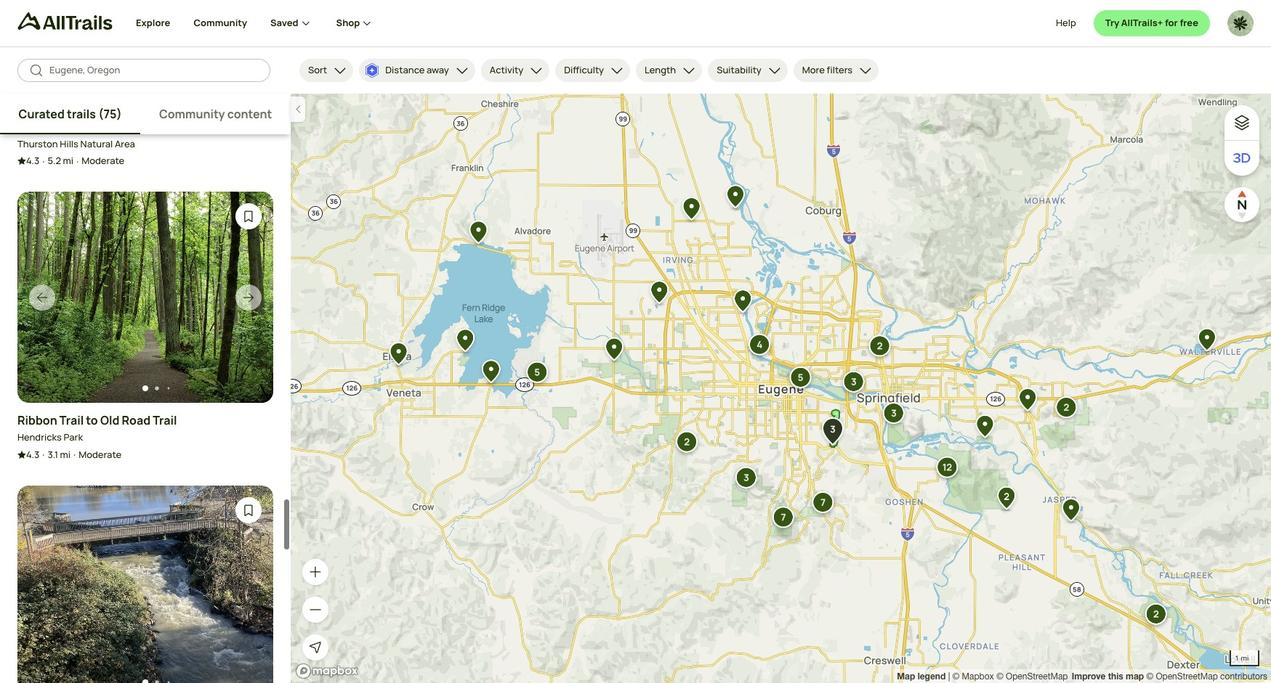 Task type: describe. For each thing, give the bounding box(es) containing it.
add to list image
[[241, 504, 256, 518]]

· left 3.1
[[42, 449, 45, 462]]

navigate previous image for add to list icon
[[35, 291, 49, 305]]

curated trails (75) tab
[[0, 94, 141, 134]]

community content tab
[[141, 94, 291, 134]]

legend
[[918, 672, 946, 683]]

content
[[227, 106, 272, 122]]

park
[[64, 431, 83, 444]]

try alltrails+ for free
[[1105, 16, 1199, 29]]

maple
[[56, 119, 90, 135]]

navigate next image for add to list image
[[241, 585, 256, 599]]

2 vertical spatial mi
[[1241, 654, 1249, 663]]

zoom map in image
[[308, 565, 323, 580]]

1
[[1235, 654, 1239, 663]]

1 mi
[[1235, 654, 1249, 663]]

close this dialog image
[[1232, 622, 1247, 637]]

ribbon trail to old road trail hendricks park
[[17, 413, 177, 444]]

hills
[[60, 137, 79, 150]]

(75)
[[98, 106, 122, 122]]

map legend | © mapbox © openstreetmap improve this map © openstreetmap contributors
[[897, 672, 1268, 683]]

trail inside mossy maple trail thurston hills natural area
[[92, 119, 116, 135]]

navigate previous image for add to list image
[[35, 585, 49, 599]]

thurston hills natural area link
[[17, 137, 135, 151]]

explore
[[136, 16, 170, 29]]

map options image
[[1233, 114, 1251, 132]]

1 openstreetmap from the left
[[1006, 672, 1068, 683]]

shop link
[[336, 0, 375, 47]]

to
[[86, 413, 98, 429]]

road
[[122, 413, 150, 429]]

map
[[1126, 672, 1144, 683]]

map region
[[291, 94, 1271, 684]]

more filters
[[802, 63, 853, 77]]

· down park
[[73, 449, 76, 462]]

mi for maple
[[63, 154, 73, 167]]

contributors
[[1220, 672, 1268, 683]]

navigate next image for add to list icon
[[241, 291, 256, 305]]

moderate for to
[[79, 448, 121, 461]]

length button
[[636, 59, 702, 82]]

saved button
[[270, 0, 336, 47]]

4.3 · 5.2 mi · moderate
[[26, 154, 124, 168]]

© openstreetmap link
[[997, 672, 1068, 683]]

try
[[1105, 16, 1119, 29]]

suitability button
[[708, 59, 788, 82]]

3.1
[[48, 448, 58, 461]]

saved link
[[270, 0, 313, 47]]

4.3 for mossy maple trail
[[26, 154, 39, 167]]

natural
[[80, 137, 113, 150]]

3 © from the left
[[1147, 672, 1154, 683]]

distance away button
[[359, 59, 475, 82]]

reset north and pitch image
[[1228, 190, 1257, 220]]



Task type: locate. For each thing, give the bounding box(es) containing it.
curated trails (75)
[[19, 106, 122, 122]]

moderate down ribbon trail to old road trail hendricks park
[[79, 448, 121, 461]]

trails
[[67, 106, 96, 122]]

shop
[[336, 16, 360, 29]]

sort button
[[299, 59, 353, 82]]

2 4.3 from the top
[[26, 448, 39, 461]]

1 navigate previous image from the top
[[35, 291, 49, 305]]

area
[[115, 137, 135, 150]]

trail up natural
[[92, 119, 116, 135]]

4.3 down hendricks
[[26, 448, 39, 461]]

©
[[953, 672, 960, 683], [997, 672, 1004, 683], [1147, 672, 1154, 683]]

alltrails image
[[17, 12, 113, 30]]

away
[[427, 63, 449, 77]]

0 vertical spatial mi
[[63, 154, 73, 167]]

help link
[[1056, 10, 1076, 36]]

community left saved
[[194, 16, 247, 29]]

hendricks park link
[[17, 431, 83, 445]]

alltrails link
[[17, 12, 136, 36]]

4.3 inside 4.3 · 5.2 mi · moderate
[[26, 154, 39, 167]]

moderate for trail
[[82, 154, 124, 167]]

moderate inside 4.3 · 5.2 mi · moderate
[[82, 154, 124, 167]]

curated
[[19, 106, 65, 122]]

free
[[1180, 16, 1199, 29]]

1 horizontal spatial ©
[[997, 672, 1004, 683]]

selected trailhead image
[[818, 415, 848, 452]]

community
[[194, 16, 247, 29], [159, 106, 225, 122]]

1 4.3 from the top
[[26, 154, 39, 167]]

© mapbox link
[[953, 672, 994, 683]]

list containing map legend
[[897, 670, 1268, 684]]

2 horizontal spatial trail
[[153, 413, 177, 429]]

© openstreetmap contributors link
[[1147, 672, 1268, 683]]

Eugene, Oregon field
[[49, 63, 259, 78]]

mapbox
[[962, 672, 994, 683]]

mi right 3.1
[[60, 448, 71, 461]]

community left content
[[159, 106, 225, 122]]

this
[[1108, 672, 1123, 683]]

community for community
[[194, 16, 247, 29]]

filters
[[827, 63, 853, 77]]

trail up park
[[59, 413, 84, 429]]

0 vertical spatial 4.3
[[26, 154, 39, 167]]

4.3
[[26, 154, 39, 167], [26, 448, 39, 461]]

community link
[[194, 0, 247, 47]]

0 horizontal spatial trail
[[59, 413, 84, 429]]

1 vertical spatial 4.3
[[26, 448, 39, 461]]

1 horizontal spatial trail
[[92, 119, 116, 135]]

1 horizontal spatial openstreetmap
[[1156, 672, 1218, 683]]

1 navigate next image from the top
[[241, 291, 256, 305]]

2 navigate next image from the top
[[241, 585, 256, 599]]

0 horizontal spatial openstreetmap
[[1006, 672, 1068, 683]]

0 vertical spatial community
[[194, 16, 247, 29]]

moderate
[[82, 154, 124, 167], [79, 448, 121, 461]]

0 horizontal spatial ©
[[953, 672, 960, 683]]

1 vertical spatial navigate next image
[[241, 585, 256, 599]]

moderate inside '4.3 · 3.1 mi · moderate'
[[79, 448, 121, 461]]

community inside tab
[[159, 106, 225, 122]]

5.2
[[48, 154, 61, 167]]

openstreetmap left improve
[[1006, 672, 1068, 683]]

old
[[100, 413, 119, 429]]

improve
[[1072, 672, 1106, 683]]

0 vertical spatial moderate
[[82, 154, 124, 167]]

length
[[645, 63, 676, 77]]

tab list
[[0, 94, 291, 134]]

·
[[42, 155, 45, 168], [76, 155, 79, 168], [42, 449, 45, 462], [73, 449, 76, 462]]

explore link
[[136, 0, 170, 47]]

© right map in the bottom of the page
[[1147, 672, 1154, 683]]

4.3 · 3.1 mi · moderate
[[26, 448, 121, 462]]

list
[[897, 670, 1268, 684]]

suitability
[[717, 63, 762, 77]]

mi right 5.2
[[63, 154, 73, 167]]

1 vertical spatial moderate
[[79, 448, 121, 461]]

saved
[[270, 16, 298, 29]]

kendall image
[[1228, 10, 1254, 36]]

2 © from the left
[[997, 672, 1004, 683]]

sort
[[308, 63, 327, 77]]

navigate next image
[[241, 291, 256, 305], [241, 585, 256, 599]]

moderate down natural
[[82, 154, 124, 167]]

distance
[[385, 63, 425, 77]]

2 openstreetmap from the left
[[1156, 672, 1218, 683]]

activity
[[490, 63, 523, 77]]

community for community content
[[159, 106, 225, 122]]

openstreetmap right map in the bottom of the page
[[1156, 672, 1218, 683]]

dialog
[[0, 0, 1271, 684]]

mossy maple trail thurston hills natural area
[[17, 119, 135, 150]]

community content
[[159, 106, 272, 122]]

hendricks
[[17, 431, 62, 444]]

2 horizontal spatial ©
[[1147, 672, 1154, 683]]

difficulty
[[564, 63, 604, 77]]

tab list containing curated trails (75)
[[0, 94, 291, 134]]

alltrails+
[[1121, 16, 1163, 29]]

© right mapbox
[[997, 672, 1004, 683]]

help
[[1056, 16, 1076, 29]]

0 vertical spatial navigate previous image
[[35, 291, 49, 305]]

mi inside '4.3 · 3.1 mi · moderate'
[[60, 448, 71, 461]]

mi
[[63, 154, 73, 167], [60, 448, 71, 461], [1241, 654, 1249, 663]]

distance away
[[385, 63, 449, 77]]

zoom map out image
[[308, 603, 323, 618]]

mi right 1
[[1241, 654, 1249, 663]]

mi inside 4.3 · 5.2 mi · moderate
[[63, 154, 73, 167]]

enable 3d map image
[[1233, 150, 1251, 167]]

trail
[[92, 119, 116, 135], [59, 413, 84, 429], [153, 413, 177, 429]]

1 vertical spatial mi
[[60, 448, 71, 461]]

improve this map link
[[1072, 672, 1144, 683]]

more
[[802, 63, 825, 77]]

trail right road
[[153, 413, 177, 429]]

© right '|'
[[953, 672, 960, 683]]

map
[[897, 672, 915, 683]]

difficulty button
[[555, 59, 630, 82]]

4.3 inside '4.3 · 3.1 mi · moderate'
[[26, 448, 39, 461]]

1 © from the left
[[953, 672, 960, 683]]

|
[[948, 672, 950, 683]]

for
[[1165, 16, 1178, 29]]

navigate previous image
[[35, 291, 49, 305], [35, 585, 49, 599]]

add to list image
[[241, 210, 256, 224]]

4.3 for ribbon trail to old road trail
[[26, 448, 39, 461]]

openstreetmap
[[1006, 672, 1068, 683], [1156, 672, 1218, 683]]

thurston
[[17, 137, 58, 150]]

0 vertical spatial navigate next image
[[241, 291, 256, 305]]

current location image
[[308, 641, 323, 656]]

None search field
[[17, 59, 270, 82]]

mi for trail
[[60, 448, 71, 461]]

try alltrails+ for free link
[[1094, 10, 1210, 36]]

· down thurston hills natural area link
[[76, 155, 79, 168]]

shop button
[[336, 0, 375, 47]]

2 navigate previous image from the top
[[35, 585, 49, 599]]

activity button
[[481, 59, 550, 82]]

1 vertical spatial community
[[159, 106, 225, 122]]

· left 5.2
[[42, 155, 45, 168]]

4.3 down thurston
[[26, 154, 39, 167]]

1 vertical spatial navigate previous image
[[35, 585, 49, 599]]

more filters button
[[794, 59, 879, 82]]

mossy
[[17, 119, 53, 135]]

ribbon
[[17, 413, 57, 429]]

map legend link
[[897, 672, 948, 683]]



Task type: vqa. For each thing, say whether or not it's contained in the screenshot.
'Abeleiroas,'
no



